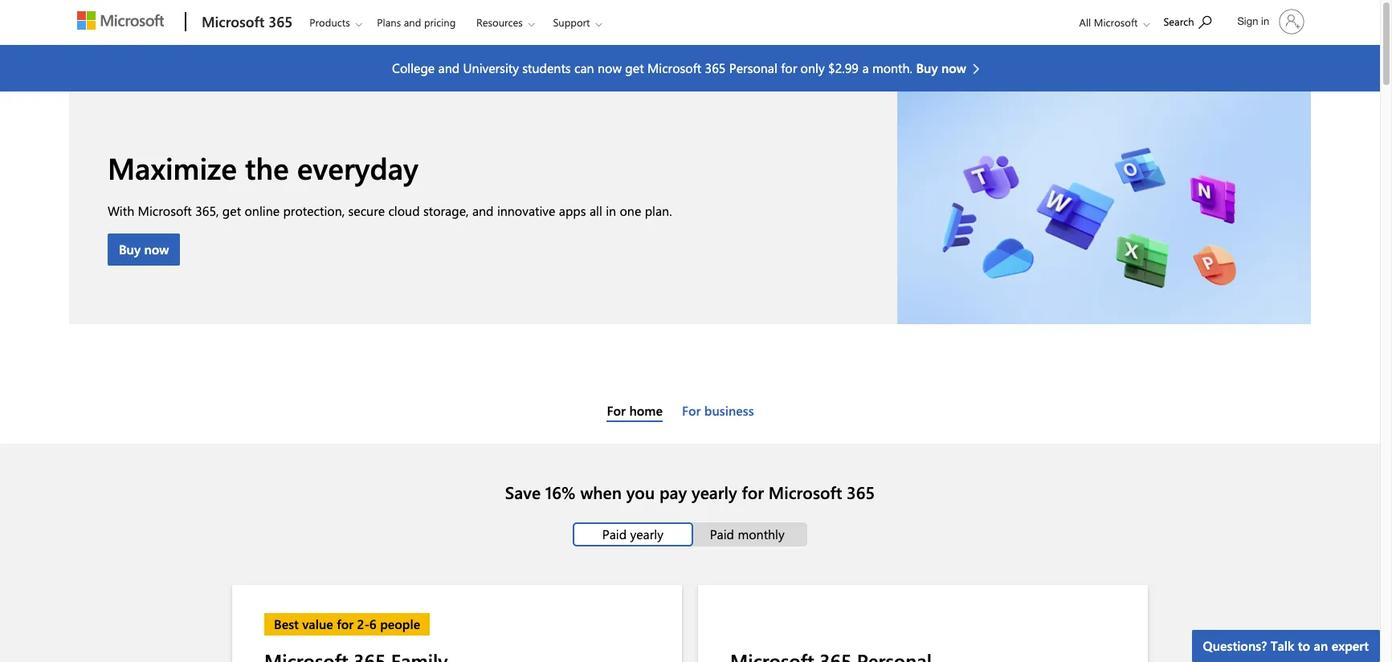 Task type: locate. For each thing, give the bounding box(es) containing it.
buy right month.
[[916, 59, 938, 76]]

paid monthly
[[710, 526, 785, 543]]

search button
[[1157, 2, 1219, 39]]

$2.99
[[828, 59, 859, 76]]

1 paid from the left
[[602, 526, 627, 543]]

1 horizontal spatial for
[[682, 402, 701, 419]]

maximize the everyday
[[108, 148, 418, 187]]

best value for 2-6 people
[[274, 616, 420, 633]]

0 horizontal spatial buy
[[119, 241, 141, 258]]

the
[[245, 148, 289, 187]]

products button
[[299, 1, 375, 44]]

0 horizontal spatial paid
[[602, 526, 627, 543]]

1 horizontal spatial for
[[742, 481, 764, 504]]

paid
[[602, 526, 627, 543], [710, 526, 734, 543]]

sign
[[1238, 15, 1259, 27]]

microsoft
[[202, 12, 265, 31], [1094, 15, 1138, 29], [648, 59, 702, 76], [138, 203, 192, 219], [769, 481, 842, 504]]

now
[[598, 59, 622, 76], [942, 59, 967, 76], [144, 241, 169, 258]]

0 vertical spatial yearly
[[692, 481, 737, 504]]

and right college
[[438, 59, 460, 76]]

and inside plans and pricing link
[[404, 15, 421, 29]]

for for for business
[[682, 402, 701, 419]]

2 vertical spatial for
[[337, 616, 354, 633]]

for left only
[[781, 59, 797, 76]]

buy now link right month.
[[916, 59, 988, 78]]

get right the 365,
[[222, 203, 241, 219]]

0 vertical spatial in
[[1262, 15, 1270, 27]]

for left home
[[607, 402, 626, 419]]

buy down with
[[119, 241, 141, 258]]

paid left monthly
[[710, 526, 734, 543]]

pay
[[660, 481, 687, 504]]

and for college
[[438, 59, 460, 76]]

for
[[781, 59, 797, 76], [742, 481, 764, 504], [337, 616, 354, 633]]

1 horizontal spatial in
[[1262, 15, 1270, 27]]

0 vertical spatial 365
[[269, 12, 293, 31]]

apps
[[559, 203, 586, 219]]

sign in
[[1238, 15, 1270, 27]]

questions? talk to an expert button
[[1192, 631, 1380, 663]]

0 horizontal spatial 365
[[269, 12, 293, 31]]

get right the can
[[625, 59, 644, 76]]

for left business
[[682, 402, 701, 419]]

microsoft 365 suite of apps such as teams, word, outlook, and more. image
[[897, 92, 1311, 325]]

16%
[[545, 481, 576, 504]]

questions?
[[1203, 638, 1267, 655]]

and right plans
[[404, 15, 421, 29]]

2 for from the left
[[682, 402, 701, 419]]

for left 2-
[[337, 616, 354, 633]]

personal
[[729, 59, 778, 76]]

2 horizontal spatial for
[[781, 59, 797, 76]]

paid down when
[[602, 526, 627, 543]]

0 vertical spatial and
[[404, 15, 421, 29]]

talk
[[1271, 638, 1295, 655]]

1 horizontal spatial and
[[438, 59, 460, 76]]

buy now link down with
[[108, 234, 180, 266]]

yearly right 'pay'
[[692, 481, 737, 504]]

for home
[[607, 402, 663, 419]]

2 vertical spatial 365
[[847, 481, 875, 504]]

2-
[[357, 616, 369, 633]]

1 vertical spatial 365
[[705, 59, 726, 76]]

1 horizontal spatial 365
[[705, 59, 726, 76]]

1 vertical spatial for
[[742, 481, 764, 504]]

1 horizontal spatial paid
[[710, 526, 734, 543]]

0 vertical spatial buy
[[916, 59, 938, 76]]

products
[[310, 15, 350, 29]]

and
[[404, 15, 421, 29], [438, 59, 460, 76], [472, 203, 494, 219]]

support button
[[543, 1, 615, 44]]

buy
[[916, 59, 938, 76], [119, 241, 141, 258]]

buy now link
[[916, 59, 988, 78], [108, 234, 180, 266]]

1 vertical spatial buy now link
[[108, 234, 180, 266]]

0 horizontal spatial for
[[607, 402, 626, 419]]

for up paid monthly
[[742, 481, 764, 504]]

yearly down you
[[630, 526, 664, 543]]

365
[[269, 12, 293, 31], [705, 59, 726, 76], [847, 481, 875, 504]]

2 paid from the left
[[710, 526, 734, 543]]

for
[[607, 402, 626, 419], [682, 402, 701, 419]]

for business
[[682, 402, 754, 419]]

college and university students can now get microsoft 365 personal for only $2.99 a month. buy now
[[392, 59, 967, 76]]

1 for from the left
[[607, 402, 626, 419]]

microsoft inside dropdown button
[[1094, 15, 1138, 29]]

Search search field
[[1156, 2, 1228, 39]]

1 vertical spatial yearly
[[630, 526, 664, 543]]

save 16% when you pay yearly for microsoft 365
[[505, 481, 875, 504]]

in right the all
[[606, 203, 616, 219]]

1 vertical spatial in
[[606, 203, 616, 219]]

innovative
[[497, 203, 556, 219]]

0 vertical spatial get
[[625, 59, 644, 76]]

2 horizontal spatial 365
[[847, 481, 875, 504]]

an
[[1314, 638, 1328, 655]]

0 horizontal spatial and
[[404, 15, 421, 29]]

yearly inside learn more about microsoft 365 home plans. tab list
[[630, 526, 664, 543]]

yearly
[[692, 481, 737, 504], [630, 526, 664, 543]]

plans
[[377, 15, 401, 29]]

and right storage,
[[472, 203, 494, 219]]

microsoft inside 'link'
[[202, 12, 265, 31]]

expert
[[1332, 638, 1369, 655]]

students
[[523, 59, 571, 76]]

value
[[302, 616, 333, 633]]

in
[[1262, 15, 1270, 27], [606, 203, 616, 219]]

0 vertical spatial buy now link
[[916, 59, 988, 78]]

resources
[[476, 15, 523, 29]]

1 vertical spatial and
[[438, 59, 460, 76]]

month.
[[873, 59, 913, 76]]

2 horizontal spatial and
[[472, 203, 494, 219]]

get
[[625, 59, 644, 76], [222, 203, 241, 219]]

all
[[590, 203, 602, 219]]

1 horizontal spatial get
[[625, 59, 644, 76]]

people
[[380, 616, 420, 633]]

in right sign
[[1262, 15, 1270, 27]]

0 horizontal spatial get
[[222, 203, 241, 219]]

0 horizontal spatial yearly
[[630, 526, 664, 543]]

paid for paid monthly
[[710, 526, 734, 543]]

monthly
[[738, 526, 785, 543]]



Task type: vqa. For each thing, say whether or not it's contained in the screenshot.
See Plans And Pricing
no



Task type: describe. For each thing, give the bounding box(es) containing it.
paid yearly link
[[573, 523, 693, 547]]

0 horizontal spatial buy now link
[[108, 234, 180, 266]]

0 horizontal spatial now
[[144, 241, 169, 258]]

best
[[274, 616, 299, 633]]

support
[[553, 15, 590, 29]]

paid yearly
[[602, 526, 664, 543]]

365 for college and university students can now get microsoft 365 personal for only $2.99 a month. buy now
[[705, 59, 726, 76]]

for home link
[[607, 402, 663, 419]]

for for for home
[[607, 402, 626, 419]]

and for plans
[[404, 15, 421, 29]]

storage,
[[423, 203, 469, 219]]

sign in link
[[1228, 2, 1311, 41]]

0 horizontal spatial in
[[606, 203, 616, 219]]

only
[[801, 59, 825, 76]]

buy now
[[119, 241, 169, 258]]

2 horizontal spatial now
[[942, 59, 967, 76]]

for business link
[[682, 402, 754, 419]]

365,
[[195, 203, 219, 219]]

home
[[629, 402, 663, 419]]

cloud
[[388, 203, 420, 219]]

plans and pricing link
[[370, 1, 463, 39]]

a
[[862, 59, 869, 76]]

365 inside 'link'
[[269, 12, 293, 31]]

everyday
[[297, 148, 418, 187]]

college
[[392, 59, 435, 76]]

when
[[580, 481, 622, 504]]

1 horizontal spatial buy now link
[[916, 59, 988, 78]]

business
[[705, 402, 754, 419]]

microsoft 365
[[202, 12, 293, 31]]

to
[[1298, 638, 1311, 655]]

save
[[505, 481, 541, 504]]

microsoft 365 link
[[194, 1, 298, 44]]

you
[[627, 481, 655, 504]]

1 vertical spatial buy
[[119, 241, 141, 258]]

1 horizontal spatial yearly
[[692, 481, 737, 504]]

365 for save 16% when you pay yearly for microsoft 365
[[847, 481, 875, 504]]

all microsoft
[[1080, 15, 1138, 29]]

university
[[463, 59, 519, 76]]

0 horizontal spatial for
[[337, 616, 354, 633]]

maximize
[[108, 148, 237, 187]]

secure
[[348, 203, 385, 219]]

paid monthly link
[[687, 523, 808, 547]]

plan.
[[645, 203, 672, 219]]

6
[[369, 616, 377, 633]]

with
[[108, 203, 134, 219]]

online
[[245, 203, 280, 219]]

with microsoft 365, get online protection, secure cloud storage, and innovative apps all in one plan.
[[108, 203, 672, 219]]

learn more about microsoft 365 home plans. tab list
[[19, 523, 1361, 547]]

resources button
[[466, 1, 548, 44]]

0 vertical spatial for
[[781, 59, 797, 76]]

1 vertical spatial get
[[222, 203, 241, 219]]

questions? talk to an expert
[[1203, 638, 1369, 655]]

2 vertical spatial and
[[472, 203, 494, 219]]

can
[[575, 59, 594, 76]]

all
[[1080, 15, 1091, 29]]

protection,
[[283, 203, 345, 219]]

paid for paid yearly
[[602, 526, 627, 543]]

all microsoft button
[[1067, 1, 1155, 44]]

search
[[1164, 14, 1195, 28]]

1 horizontal spatial now
[[598, 59, 622, 76]]

microsoft image
[[77, 11, 164, 30]]

one
[[620, 203, 641, 219]]

plans and pricing
[[377, 15, 456, 29]]

pricing
[[424, 15, 456, 29]]

1 horizontal spatial buy
[[916, 59, 938, 76]]



